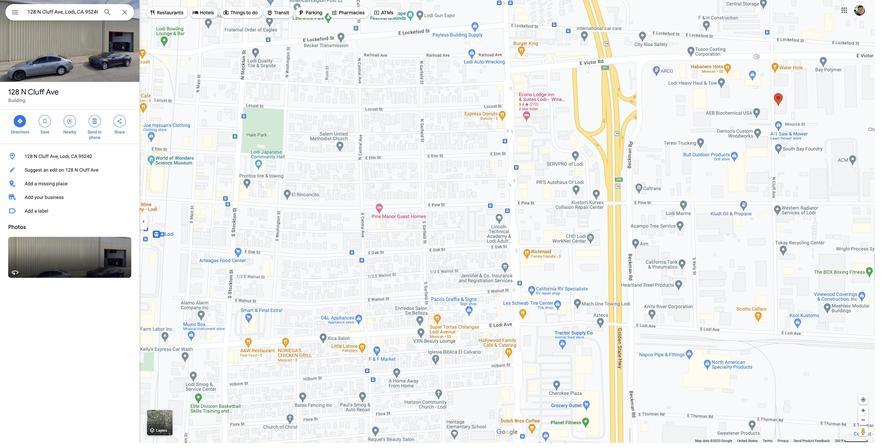 Task type: locate. For each thing, give the bounding box(es) containing it.
footer
[[695, 440, 835, 444]]

on
[[59, 168, 64, 173]]

128 n cluff ave building
[[8, 88, 59, 103]]

add
[[25, 181, 33, 187], [25, 195, 33, 200], [25, 209, 33, 214]]

cluff up the  at the top of the page
[[28, 88, 45, 97]]

200
[[835, 440, 841, 444]]

128
[[8, 88, 19, 97], [25, 154, 33, 159], [65, 168, 73, 173]]

to left do
[[246, 10, 251, 16]]

3 add from the top
[[25, 209, 33, 214]]

google maps element
[[0, 0, 876, 444]]

0 vertical spatial 128
[[8, 88, 19, 97]]

ave up the  at the top of the page
[[46, 88, 59, 97]]

200 ft button
[[835, 440, 868, 444]]

product
[[803, 440, 815, 444]]

send left product
[[794, 440, 802, 444]]

privacy button
[[778, 440, 789, 444]]

1 vertical spatial a
[[34, 209, 37, 214]]

1 horizontal spatial 128
[[25, 154, 33, 159]]

pharmacies
[[339, 10, 365, 16]]

a left the label
[[34, 209, 37, 214]]

None field
[[27, 8, 98, 16]]

data
[[703, 440, 710, 444]]

zoom in image
[[861, 409, 866, 414]]

0 horizontal spatial to
[[98, 130, 102, 135]]

save
[[40, 130, 49, 135]]

add a label button
[[0, 205, 140, 218]]

add left your
[[25, 195, 33, 200]]

0 vertical spatial cluff
[[28, 88, 45, 97]]

2 horizontal spatial 128
[[65, 168, 73, 173]]

ave inside 128 n cluff ave building
[[46, 88, 59, 97]]

0 horizontal spatial 128
[[8, 88, 19, 97]]

cluff for ave,
[[38, 154, 49, 159]]

terms
[[763, 440, 773, 444]]

united
[[738, 440, 748, 444]]

n up suggest
[[34, 154, 37, 159]]

1 horizontal spatial to
[[246, 10, 251, 16]]

things
[[231, 10, 245, 16]]

send product feedback button
[[794, 440, 830, 444]]

1 vertical spatial add
[[25, 195, 33, 200]]

1 vertical spatial 128
[[25, 154, 33, 159]]

0 horizontal spatial send
[[88, 130, 97, 135]]

ca
[[71, 154, 77, 159]]

send to phone
[[88, 130, 102, 140]]


[[374, 9, 380, 16]]

1 vertical spatial to
[[98, 130, 102, 135]]

cluff
[[28, 88, 45, 97], [38, 154, 49, 159], [79, 168, 89, 173]]

add down suggest
[[25, 181, 33, 187]]

2 vertical spatial 128
[[65, 168, 73, 173]]

cluff left ave,
[[38, 154, 49, 159]]

128 up suggest
[[25, 154, 33, 159]]

1 vertical spatial ave
[[91, 168, 98, 173]]

2 vertical spatial add
[[25, 209, 33, 214]]

zoom out image
[[861, 418, 866, 423]]

128 inside 128 n cluff ave building
[[8, 88, 19, 97]]

cluff down 95240
[[79, 168, 89, 173]]

an
[[43, 168, 48, 173]]

1 horizontal spatial n
[[34, 154, 37, 159]]

send inside button
[[794, 440, 802, 444]]

1 horizontal spatial send
[[794, 440, 802, 444]]

128 right on at the top
[[65, 168, 73, 173]]

1 add from the top
[[25, 181, 33, 187]]

google account: ben chafik  
(ben.chafik@adept.ai) image
[[855, 5, 866, 16]]

 pharmacies
[[331, 9, 365, 16]]

n inside suggest an edit on 128 n cluff ave button
[[75, 168, 78, 173]]

n inside 128 n cluff ave, lodi, ca 95240 button
[[34, 154, 37, 159]]

add a label
[[25, 209, 48, 214]]

0 vertical spatial n
[[21, 88, 26, 97]]

1 vertical spatial cluff
[[38, 154, 49, 159]]

to
[[246, 10, 251, 16], [98, 130, 102, 135]]

95240
[[79, 154, 92, 159]]

add your business
[[25, 195, 64, 200]]

restaurants
[[157, 10, 184, 16]]

cluff inside 128 n cluff ave building
[[28, 88, 45, 97]]

 hotels
[[192, 9, 214, 16]]

share
[[114, 130, 125, 135]]

2 a from the top
[[34, 209, 37, 214]]

0 vertical spatial to
[[246, 10, 251, 16]]

0 vertical spatial a
[[34, 181, 37, 187]]

footer inside google maps "element"
[[695, 440, 835, 444]]

feedback
[[816, 440, 830, 444]]

a
[[34, 181, 37, 187], [34, 209, 37, 214]]

128 n cluff ave, lodi, ca 95240 button
[[0, 150, 140, 163]]

1 vertical spatial n
[[34, 154, 37, 159]]

2 vertical spatial cluff
[[79, 168, 89, 173]]

a left missing
[[34, 181, 37, 187]]

parking
[[306, 10, 323, 16]]

ave down 95240
[[91, 168, 98, 173]]

send
[[88, 130, 97, 135], [794, 440, 802, 444]]

send up phone
[[88, 130, 97, 135]]

0 vertical spatial add
[[25, 181, 33, 187]]

n up building
[[21, 88, 26, 97]]

200 ft
[[835, 440, 844, 444]]

add left the label
[[25, 209, 33, 214]]


[[11, 8, 19, 17]]

1 a from the top
[[34, 181, 37, 187]]

n down ca
[[75, 168, 78, 173]]

2 vertical spatial n
[[75, 168, 78, 173]]

add your business link
[[0, 191, 140, 205]]

united states
[[738, 440, 758, 444]]


[[92, 118, 98, 125]]

add for add a label
[[25, 209, 33, 214]]

send inside send to phone
[[88, 130, 97, 135]]

0 horizontal spatial ave
[[46, 88, 59, 97]]

n inside 128 n cluff ave building
[[21, 88, 26, 97]]

suggest an edit on 128 n cluff ave
[[25, 168, 98, 173]]

ave
[[46, 88, 59, 97], [91, 168, 98, 173]]

add a missing place
[[25, 181, 68, 187]]

cluff inside button
[[38, 154, 49, 159]]

0 vertical spatial ave
[[46, 88, 59, 97]]


[[67, 118, 73, 125]]

2 horizontal spatial n
[[75, 168, 78, 173]]

footer containing map data ©2023 google
[[695, 440, 835, 444]]

0 vertical spatial send
[[88, 130, 97, 135]]

0 horizontal spatial n
[[21, 88, 26, 97]]

2 add from the top
[[25, 195, 33, 200]]

to up phone
[[98, 130, 102, 135]]

united states button
[[738, 440, 758, 444]]

1 vertical spatial send
[[794, 440, 802, 444]]

show your location image
[[861, 397, 867, 404]]

128 up building
[[8, 88, 19, 97]]

n
[[21, 88, 26, 97], [34, 154, 37, 159], [75, 168, 78, 173]]

 search field
[[5, 4, 134, 22]]

privacy
[[778, 440, 789, 444]]

your
[[34, 195, 44, 200]]

128 inside button
[[25, 154, 33, 159]]

1 horizontal spatial ave
[[91, 168, 98, 173]]



Task type: vqa. For each thing, say whether or not it's contained in the screenshot.
– inside the 7:55 PM – 11:21 PM United
no



Task type: describe. For each thing, give the bounding box(es) containing it.
label
[[38, 209, 48, 214]]

send for send to phone
[[88, 130, 97, 135]]

map
[[695, 440, 702, 444]]

building
[[8, 98, 25, 103]]

cluff for ave
[[28, 88, 45, 97]]

transit
[[274, 10, 289, 16]]

 button
[[5, 4, 25, 22]]


[[17, 118, 23, 125]]

lodi,
[[60, 154, 70, 159]]

google
[[722, 440, 733, 444]]

place
[[56, 181, 68, 187]]

ft
[[842, 440, 844, 444]]

128 N Cluff Ave, Lodi, CA 95240 field
[[5, 4, 134, 21]]

atms
[[381, 10, 394, 16]]

hotels
[[200, 10, 214, 16]]

directions
[[11, 130, 29, 135]]

a for label
[[34, 209, 37, 214]]

n for ave,
[[34, 154, 37, 159]]

terms button
[[763, 440, 773, 444]]

add for add your business
[[25, 195, 33, 200]]

missing
[[38, 181, 55, 187]]


[[298, 9, 304, 16]]

n for ave
[[21, 88, 26, 97]]

collapse side panel image
[[140, 218, 147, 226]]


[[116, 118, 123, 125]]

to inside send to phone
[[98, 130, 102, 135]]

a for missing
[[34, 181, 37, 187]]

128 for ave,
[[25, 154, 33, 159]]

do
[[252, 10, 258, 16]]

business
[[45, 195, 64, 200]]


[[149, 9, 156, 16]]

show street view coverage image
[[859, 427, 869, 437]]

©2023
[[711, 440, 721, 444]]

states
[[748, 440, 758, 444]]


[[331, 9, 338, 16]]

 things to do
[[223, 9, 258, 16]]

send product feedback
[[794, 440, 830, 444]]

add for add a missing place
[[25, 181, 33, 187]]

ave inside button
[[91, 168, 98, 173]]

nearby
[[63, 130, 76, 135]]

 atms
[[374, 9, 394, 16]]

 restaurants
[[149, 9, 184, 16]]

add a missing place button
[[0, 177, 140, 191]]

photos
[[8, 224, 26, 231]]

send for send product feedback
[[794, 440, 802, 444]]


[[192, 9, 199, 16]]


[[267, 9, 273, 16]]

actions for 128 n cluff ave region
[[0, 110, 140, 144]]

ave,
[[50, 154, 59, 159]]

layers
[[156, 429, 167, 434]]

128 for ave
[[8, 88, 19, 97]]


[[223, 9, 229, 16]]


[[42, 118, 48, 125]]

map data ©2023 google
[[695, 440, 733, 444]]

suggest
[[25, 168, 42, 173]]

128 n cluff ave main content
[[0, 0, 140, 444]]

none field inside 128 n cluff ave, lodi, ca 95240 'field'
[[27, 8, 98, 16]]

 parking
[[298, 9, 323, 16]]

128 n cluff ave, lodi, ca 95240
[[25, 154, 92, 159]]

128 inside button
[[65, 168, 73, 173]]

 transit
[[267, 9, 289, 16]]

edit
[[50, 168, 58, 173]]

phone
[[89, 135, 100, 140]]

to inside  things to do
[[246, 10, 251, 16]]

suggest an edit on 128 n cluff ave button
[[0, 163, 140, 177]]

cluff inside button
[[79, 168, 89, 173]]



